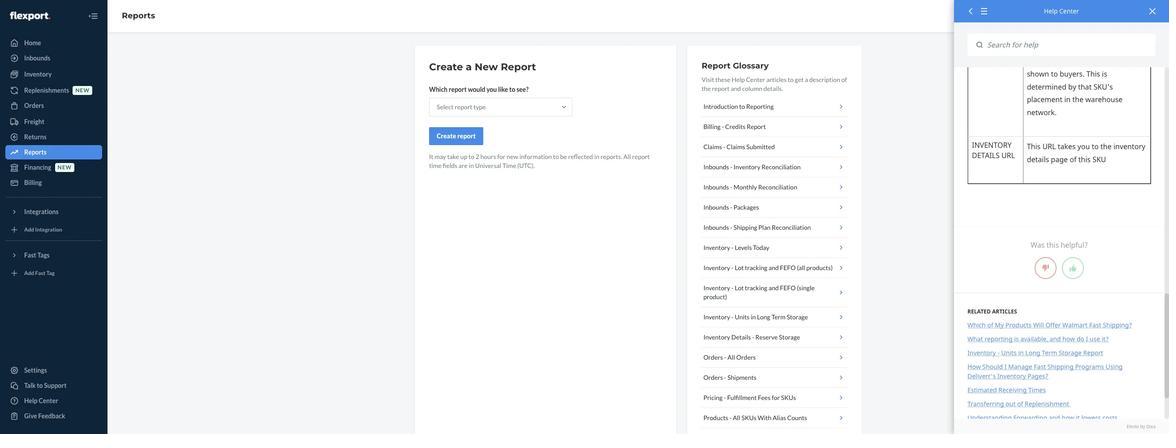Task type: vqa. For each thing, say whether or not it's contained in the screenshot.
Open notifications icon
no



Task type: describe. For each thing, give the bounding box(es) containing it.
inventory - levels today button
[[702, 238, 848, 258]]

inventory inside the how should i manage fast shipping programs using deliverr's inventory pages?
[[998, 372, 1026, 380]]

reflected
[[568, 153, 593, 160]]

report inside it may take up to 2 hours for new information to be reflected in reports. all report time fields are in universal time (utc).
[[632, 153, 650, 160]]

billing - credits report button
[[702, 117, 848, 137]]

would
[[468, 86, 486, 93]]

add fast tag link
[[5, 266, 102, 281]]

get
[[795, 76, 804, 83]]

which for create a new report
[[429, 86, 448, 93]]

transferring out of replenishment
[[968, 400, 1071, 408]]

for inside button
[[772, 394, 780, 402]]

inbounds for inbounds - monthly reconciliation
[[704, 183, 729, 191]]

manage
[[1009, 362, 1033, 371]]

replenishment
[[1025, 400, 1070, 408]]

report for which report would you like to see?
[[449, 86, 467, 93]]

understanding forwarding and how it lowers costs
[[968, 413, 1118, 422]]

pricing
[[704, 394, 723, 402]]

- for inbounds - inventory reconciliation
[[731, 163, 733, 171]]

settings link
[[5, 363, 102, 378]]

see?
[[517, 86, 529, 93]]

which report would you like to see?
[[429, 86, 529, 93]]

deliverr's
[[968, 372, 996, 380]]

add for add integration
[[24, 226, 34, 233]]

the
[[702, 85, 711, 92]]

to inside button
[[37, 382, 43, 389]]

it
[[1076, 413, 1080, 422]]

inbounds - inventory reconciliation
[[704, 163, 801, 171]]

a inside the "visit these help center articles to get a description of the report and column details."
[[805, 76, 808, 83]]

you
[[487, 86, 497, 93]]

with
[[758, 414, 772, 422]]

to inside the "visit these help center articles to get a description of the report and column details."
[[788, 76, 794, 83]]

inventory - lot tracking and fefo (single product)
[[704, 284, 815, 301]]

walmart
[[1063, 321, 1088, 329]]

credits
[[726, 123, 746, 130]]

financing
[[24, 164, 51, 171]]

claims - claims submitted
[[704, 143, 775, 151]]

add for add fast tag
[[24, 270, 34, 277]]

inventory up monthly
[[734, 163, 761, 171]]

reports.
[[601, 153, 622, 160]]

term for inventory - units in long term storage
[[772, 313, 786, 321]]

inventory for inventory - lot tracking and fefo (single product)
[[704, 284, 731, 292]]

- for inventory - lot tracking and fefo (single product)
[[732, 284, 734, 292]]

new for replenishments
[[75, 87, 90, 94]]

inventory for inventory - lot tracking and fefo (all products)
[[704, 264, 731, 272]]

estimated
[[968, 386, 997, 394]]

new inside it may take up to 2 hours for new information to be reflected in reports. all report time fields are in universal time (utc).
[[507, 153, 518, 160]]

and up elevio by dixa link
[[1049, 413, 1061, 422]]

orders for orders
[[24, 102, 44, 109]]

time
[[429, 162, 442, 169]]

0 vertical spatial reports link
[[122, 11, 155, 21]]

tag
[[46, 270, 55, 277]]

- for inbounds - shipping plan reconciliation
[[731, 224, 733, 231]]

this
[[1047, 240, 1059, 250]]

- for products - all skus with alias counts
[[730, 414, 732, 422]]

estimated receiving times
[[968, 386, 1046, 394]]

inventory for inventory - units in long term storage
[[704, 313, 731, 321]]

reporting
[[985, 335, 1013, 343]]

center inside the "visit these help center articles to get a description of the report and column details."
[[746, 76, 766, 83]]

home
[[24, 39, 41, 47]]

term for inventory - units in long term storage report
[[1042, 349, 1058, 357]]

lowers
[[1082, 413, 1101, 422]]

i inside the how should i manage fast shipping programs using deliverr's inventory pages?
[[1005, 362, 1007, 371]]

inbounds for inbounds - shipping plan reconciliation
[[704, 224, 729, 231]]

talk to support button
[[5, 379, 102, 393]]

which for related articles
[[968, 321, 986, 329]]

1 horizontal spatial i
[[1086, 335, 1089, 343]]

2
[[476, 153, 479, 160]]

programs
[[1076, 362, 1105, 371]]

receiving
[[999, 386, 1027, 394]]

help center link
[[5, 394, 102, 408]]

create for create report
[[437, 132, 456, 140]]

lot for inventory - lot tracking and fefo (all products)
[[735, 264, 744, 272]]

it
[[429, 153, 434, 160]]

inbounds link
[[5, 51, 102, 65]]

1 vertical spatial articles
[[993, 308, 1017, 315]]

freight link
[[5, 115, 102, 129]]

inbounds - monthly reconciliation button
[[702, 177, 848, 198]]

integration
[[35, 226, 62, 233]]

create report button
[[429, 127, 484, 145]]

report inside the "visit these help center articles to get a description of the report and column details."
[[712, 85, 730, 92]]

which of my products will offer walmart fast shipping?
[[968, 321, 1133, 329]]

product)
[[704, 293, 727, 301]]

reporting
[[747, 103, 774, 110]]

freight
[[24, 118, 44, 125]]

plan
[[759, 224, 771, 231]]

- for inbounds - monthly reconciliation
[[731, 183, 733, 191]]

- for inventory - units in long term storage
[[732, 313, 734, 321]]

was
[[1031, 240, 1045, 250]]

returns link
[[5, 130, 102, 144]]

how
[[968, 362, 981, 371]]

billing for billing - credits report
[[704, 123, 721, 130]]

2 horizontal spatial of
[[1018, 400, 1024, 408]]

inbounds for inbounds - packages
[[704, 203, 729, 211]]

inventory - levels today
[[704, 244, 770, 251]]

of inside the "visit these help center articles to get a description of the report and column details."
[[842, 76, 847, 83]]

products)
[[807, 264, 833, 272]]

elevio by dixa link
[[968, 423, 1156, 430]]

orders - shipments button
[[702, 368, 848, 388]]

monthly
[[734, 183, 757, 191]]

feedback
[[38, 412, 65, 420]]

visit these help center articles to get a description of the report and column details.
[[702, 76, 847, 92]]

and for what reporting is available, and how do i use it?
[[1050, 335, 1061, 343]]

pricing - fulfillment fees for skus
[[704, 394, 796, 402]]

fast inside the how should i manage fast shipping programs using deliverr's inventory pages?
[[1034, 362, 1046, 371]]

using
[[1106, 362, 1123, 371]]

by
[[1141, 423, 1146, 430]]

available,
[[1021, 335, 1048, 343]]

inbounds - shipping plan reconciliation button
[[702, 218, 848, 238]]

shipping inside the how should i manage fast shipping programs using deliverr's inventory pages?
[[1048, 362, 1074, 371]]

type
[[474, 103, 486, 111]]

and for inventory - lot tracking and fefo (single product)
[[769, 284, 779, 292]]

it?
[[1102, 335, 1109, 343]]

inbounds for inbounds - inventory reconciliation
[[704, 163, 729, 171]]

what reporting is available, and how do i use it?
[[968, 335, 1109, 343]]

report inside billing - credits report button
[[747, 123, 766, 130]]

billing link
[[5, 176, 102, 190]]

add fast tag
[[24, 270, 55, 277]]

shipments
[[728, 374, 757, 381]]

fast left tag
[[35, 270, 45, 277]]

fast up use
[[1090, 321, 1102, 329]]

fefo for (single
[[780, 284, 796, 292]]

1 horizontal spatial help center
[[1045, 7, 1080, 15]]

will
[[1034, 321, 1044, 329]]

Search search field
[[983, 34, 1156, 56]]

dixa
[[1147, 423, 1156, 430]]

inbounds for inbounds
[[24, 54, 50, 62]]

0 vertical spatial center
[[1060, 7, 1080, 15]]

orders up the shipments
[[737, 354, 756, 361]]

helpful?
[[1061, 240, 1088, 250]]

times
[[1029, 386, 1046, 394]]

long for inventory - units in long term storage report
[[1026, 349, 1041, 357]]

1 vertical spatial reports link
[[5, 145, 102, 160]]

today
[[753, 244, 770, 251]]

2 claims from the left
[[727, 143, 745, 151]]

orders for orders - all orders
[[704, 354, 723, 361]]

1 vertical spatial how
[[1062, 413, 1075, 422]]

all for orders
[[728, 354, 735, 361]]

center inside help center link
[[39, 397, 58, 405]]

lot for inventory - lot tracking and fefo (single product)
[[735, 284, 744, 292]]

1 horizontal spatial products
[[1006, 321, 1032, 329]]

create a new report
[[429, 61, 536, 73]]

may
[[435, 153, 446, 160]]

inventory for inventory - units in long term storage report
[[968, 349, 996, 357]]

inventory for inventory details - reserve storage
[[704, 333, 731, 341]]

- for inventory - units in long term storage report
[[998, 349, 1000, 357]]

close navigation image
[[88, 11, 99, 22]]

new
[[475, 61, 498, 73]]



Task type: locate. For each thing, give the bounding box(es) containing it.
1 horizontal spatial shipping
[[1048, 362, 1074, 371]]

0 horizontal spatial a
[[466, 61, 472, 73]]

help down report glossary
[[732, 76, 745, 83]]

information
[[520, 153, 552, 160]]

- for inbounds - packages
[[731, 203, 733, 211]]

tracking for (single
[[745, 284, 768, 292]]

1 claims from the left
[[704, 143, 722, 151]]

for up time
[[498, 153, 506, 160]]

2 horizontal spatial new
[[507, 153, 518, 160]]

orders link
[[5, 99, 102, 113]]

billing for billing
[[24, 179, 42, 186]]

pages?
[[1028, 372, 1049, 380]]

1 horizontal spatial billing
[[704, 123, 721, 130]]

0 vertical spatial products
[[1006, 321, 1032, 329]]

submitted
[[747, 143, 775, 151]]

reconciliation
[[762, 163, 801, 171], [759, 183, 798, 191], [772, 224, 811, 231]]

- left levels
[[732, 244, 734, 251]]

all right "reports."
[[624, 153, 631, 160]]

report up up
[[458, 132, 476, 140]]

select
[[437, 103, 454, 111]]

1 horizontal spatial a
[[805, 76, 808, 83]]

and
[[731, 85, 741, 92], [769, 264, 779, 272], [769, 284, 779, 292], [1050, 335, 1061, 343], [1049, 413, 1061, 422]]

1 vertical spatial skus
[[742, 414, 757, 422]]

0 horizontal spatial i
[[1005, 362, 1007, 371]]

skus
[[781, 394, 796, 402], [742, 414, 757, 422]]

- for orders - shipments
[[725, 374, 727, 381]]

0 vertical spatial shipping
[[734, 224, 758, 231]]

0 horizontal spatial units
[[735, 313, 750, 321]]

0 vertical spatial which
[[429, 86, 448, 93]]

- down inventory - levels today
[[732, 264, 734, 272]]

1 horizontal spatial reports
[[122, 11, 155, 21]]

fast left tags
[[24, 251, 36, 259]]

0 vertical spatial new
[[75, 87, 90, 94]]

term
[[772, 313, 786, 321], [1042, 349, 1058, 357]]

and for inventory - lot tracking and fefo (all products)
[[769, 264, 779, 272]]

1 vertical spatial which
[[968, 321, 986, 329]]

details.
[[764, 85, 783, 92]]

0 horizontal spatial reports
[[24, 148, 47, 156]]

inbounds - packages button
[[702, 198, 848, 218]]

integrations
[[24, 208, 59, 216]]

products inside button
[[704, 414, 729, 422]]

0 horizontal spatial articles
[[767, 76, 787, 83]]

to right the talk
[[37, 382, 43, 389]]

inventory inside inventory - lot tracking and fefo (single product)
[[704, 284, 731, 292]]

add left integration
[[24, 226, 34, 233]]

home link
[[5, 36, 102, 50]]

- up details
[[732, 313, 734, 321]]

long down the available,
[[1026, 349, 1041, 357]]

products up is at bottom right
[[1006, 321, 1032, 329]]

levels
[[735, 244, 752, 251]]

inventory up replenishments
[[24, 70, 52, 78]]

products - all skus with alias counts button
[[702, 408, 848, 428]]

1 horizontal spatial units
[[1002, 349, 1017, 357]]

- for claims - claims submitted
[[723, 143, 726, 151]]

all inside it may take up to 2 hours for new information to be reflected in reports. all report time fields are in universal time (utc).
[[624, 153, 631, 160]]

which up the select
[[429, 86, 448, 93]]

help inside the "visit these help center articles to get a description of the report and column details."
[[732, 76, 745, 83]]

storage down the (single
[[787, 313, 808, 321]]

1 vertical spatial fefo
[[780, 284, 796, 292]]

new for financing
[[58, 164, 72, 171]]

- down reporting on the right bottom of the page
[[998, 349, 1000, 357]]

take
[[447, 153, 459, 160]]

fefo inside button
[[780, 264, 796, 272]]

- for billing - credits report
[[722, 123, 724, 130]]

create report
[[437, 132, 476, 140]]

1 horizontal spatial claims
[[727, 143, 745, 151]]

create up may
[[437, 132, 456, 140]]

inbounds - inventory reconciliation button
[[702, 157, 848, 177]]

- for pricing - fulfillment fees for skus
[[724, 394, 726, 402]]

0 vertical spatial all
[[624, 153, 631, 160]]

use
[[1090, 335, 1101, 343]]

2 vertical spatial new
[[58, 164, 72, 171]]

1 vertical spatial center
[[746, 76, 766, 83]]

- inside inventory - lot tracking and fefo (single product)
[[732, 284, 734, 292]]

all inside products - all skus with alias counts button
[[733, 414, 741, 422]]

all for products
[[733, 414, 741, 422]]

- right pricing
[[724, 394, 726, 402]]

1 vertical spatial lot
[[735, 284, 744, 292]]

which down the "related"
[[968, 321, 986, 329]]

2 fefo from the top
[[780, 284, 796, 292]]

and down offer
[[1050, 335, 1061, 343]]

inventory for inventory - levels today
[[704, 244, 731, 251]]

reconciliation down inbounds - inventory reconciliation button
[[759, 183, 798, 191]]

how left the do
[[1063, 335, 1076, 343]]

2 horizontal spatial center
[[1060, 7, 1080, 15]]

(utc).
[[518, 162, 535, 169]]

create up the which report would you like to see?
[[429, 61, 463, 73]]

and inside inventory - lot tracking and fefo (single product)
[[769, 284, 779, 292]]

related articles
[[968, 308, 1017, 315]]

1 vertical spatial add
[[24, 270, 34, 277]]

center down talk to support
[[39, 397, 58, 405]]

description
[[810, 76, 841, 83]]

storage for inventory - units in long term storage report
[[1059, 349, 1082, 357]]

fefo left (all on the right of page
[[780, 264, 796, 272]]

report down reporting
[[747, 123, 766, 130]]

shipping left 'plan'
[[734, 224, 758, 231]]

0 horizontal spatial new
[[58, 164, 72, 171]]

claims down the credits
[[727, 143, 745, 151]]

fefo for (all
[[780, 264, 796, 272]]

and left column
[[731, 85, 741, 92]]

1 vertical spatial term
[[1042, 349, 1058, 357]]

claims down the billing - credits report in the right top of the page
[[704, 143, 722, 151]]

- for inventory - levels today
[[732, 244, 734, 251]]

report glossary
[[702, 61, 769, 71]]

1 vertical spatial all
[[728, 354, 735, 361]]

lot up inventory - units in long term storage
[[735, 284, 744, 292]]

0 horizontal spatial skus
[[742, 414, 757, 422]]

replenishments
[[24, 86, 69, 94]]

- for orders - all orders
[[725, 354, 727, 361]]

introduction to reporting button
[[702, 97, 848, 117]]

settings
[[24, 367, 47, 374]]

2 vertical spatial help
[[24, 397, 38, 405]]

0 horizontal spatial of
[[842, 76, 847, 83]]

inventory up product)
[[704, 284, 731, 292]]

details
[[732, 333, 751, 341]]

1 vertical spatial storage
[[779, 333, 801, 341]]

1 tracking from the top
[[745, 264, 768, 272]]

tracking down today
[[745, 264, 768, 272]]

report
[[712, 85, 730, 92], [449, 86, 467, 93], [455, 103, 473, 111], [458, 132, 476, 140], [632, 153, 650, 160]]

1 vertical spatial of
[[988, 321, 994, 329]]

claims - claims submitted button
[[702, 137, 848, 157]]

offer
[[1046, 321, 1061, 329]]

0 vertical spatial add
[[24, 226, 34, 233]]

i right the do
[[1086, 335, 1089, 343]]

0 horizontal spatial for
[[498, 153, 506, 160]]

(all
[[797, 264, 806, 272]]

inbounds down inbounds - packages
[[704, 224, 729, 231]]

0 horizontal spatial which
[[429, 86, 448, 93]]

1 horizontal spatial reports link
[[122, 11, 155, 21]]

skus up counts
[[781, 394, 796, 402]]

0 vertical spatial skus
[[781, 394, 796, 402]]

report for select report type
[[455, 103, 473, 111]]

1 lot from the top
[[735, 264, 744, 272]]

all up 'orders - shipments'
[[728, 354, 735, 361]]

1 vertical spatial tracking
[[745, 284, 768, 292]]

inbounds down the home at left top
[[24, 54, 50, 62]]

long inside button
[[757, 313, 771, 321]]

0 vertical spatial term
[[772, 313, 786, 321]]

units down is at bottom right
[[1002, 349, 1017, 357]]

inventory details - reserve storage
[[704, 333, 801, 341]]

0 vertical spatial articles
[[767, 76, 787, 83]]

1 vertical spatial shipping
[[1048, 362, 1074, 371]]

inbounds - shipping plan reconciliation
[[704, 224, 811, 231]]

2 vertical spatial reconciliation
[[772, 224, 811, 231]]

how
[[1063, 335, 1076, 343], [1062, 413, 1075, 422]]

tracking
[[745, 264, 768, 272], [745, 284, 768, 292]]

to inside 'button'
[[740, 103, 745, 110]]

orders up freight
[[24, 102, 44, 109]]

all inside orders - all orders button
[[728, 354, 735, 361]]

1 horizontal spatial of
[[988, 321, 994, 329]]

create for create a new report
[[429, 61, 463, 73]]

storage inside button
[[779, 333, 801, 341]]

skus left with
[[742, 414, 757, 422]]

do
[[1077, 335, 1085, 343]]

0 vertical spatial i
[[1086, 335, 1089, 343]]

in up manage at the bottom right of page
[[1019, 349, 1024, 357]]

1 horizontal spatial long
[[1026, 349, 1041, 357]]

0 horizontal spatial claims
[[704, 143, 722, 151]]

1 vertical spatial create
[[437, 132, 456, 140]]

should
[[983, 362, 1003, 371]]

help center up give feedback
[[24, 397, 58, 405]]

storage inside button
[[787, 313, 808, 321]]

0 vertical spatial reports
[[122, 11, 155, 21]]

report up the these at the right top
[[702, 61, 731, 71]]

1 horizontal spatial help
[[732, 76, 745, 83]]

inbounds inside button
[[704, 163, 729, 171]]

reconciliation for inbounds - inventory reconciliation
[[762, 163, 801, 171]]

tracking inside inventory - lot tracking and fefo (single product)
[[745, 284, 768, 292]]

help up give
[[24, 397, 38, 405]]

inbounds
[[24, 54, 50, 62], [704, 163, 729, 171], [704, 183, 729, 191], [704, 203, 729, 211], [704, 224, 729, 231]]

talk
[[24, 382, 36, 389]]

and down inventory - levels today button
[[769, 264, 779, 272]]

1 vertical spatial help
[[732, 76, 745, 83]]

inventory for inventory
[[24, 70, 52, 78]]

in left "reports."
[[594, 153, 600, 160]]

units inside button
[[735, 313, 750, 321]]

report for create report
[[458, 132, 476, 140]]

report up the see? on the left top of page
[[501, 61, 536, 73]]

of right out on the right bottom of page
[[1018, 400, 1024, 408]]

tracking down inventory - lot tracking and fefo (all products)
[[745, 284, 768, 292]]

2 horizontal spatial help
[[1045, 7, 1058, 15]]

orders for orders - shipments
[[704, 374, 723, 381]]

tracking for (all
[[745, 264, 768, 272]]

1 horizontal spatial for
[[772, 394, 780, 402]]

reports link
[[122, 11, 155, 21], [5, 145, 102, 160]]

0 horizontal spatial reports link
[[5, 145, 102, 160]]

0 vertical spatial billing
[[704, 123, 721, 130]]

1 vertical spatial products
[[704, 414, 729, 422]]

a left new
[[466, 61, 472, 73]]

be
[[560, 153, 567, 160]]

orders up 'orders - shipments'
[[704, 354, 723, 361]]

articles inside the "visit these help center articles to get a description of the report and column details."
[[767, 76, 787, 83]]

0 vertical spatial help
[[1045, 7, 1058, 15]]

2 tracking from the top
[[745, 284, 768, 292]]

to left reporting
[[740, 103, 745, 110]]

inventory - units in long term storage report
[[968, 349, 1104, 357]]

in right are
[[469, 162, 474, 169]]

up
[[461, 153, 468, 160]]

add inside add integration link
[[24, 226, 34, 233]]

1 vertical spatial reports
[[24, 148, 47, 156]]

reconciliation down inbounds - packages button
[[772, 224, 811, 231]]

and down inventory - lot tracking and fefo (all products) button
[[769, 284, 779, 292]]

universal
[[475, 162, 501, 169]]

in up inventory details - reserve storage
[[751, 313, 756, 321]]

orders up pricing
[[704, 374, 723, 381]]

- down the billing - credits report in the right top of the page
[[723, 143, 726, 151]]

storage
[[787, 313, 808, 321], [779, 333, 801, 341], [1059, 349, 1082, 357]]

shipping?
[[1103, 321, 1133, 329]]

inventory - lot tracking and fefo (all products)
[[704, 264, 833, 272]]

help center up search 'search field'
[[1045, 7, 1080, 15]]

1 vertical spatial help center
[[24, 397, 58, 405]]

term inside button
[[772, 313, 786, 321]]

0 vertical spatial for
[[498, 153, 506, 160]]

units for inventory - units in long term storage
[[735, 313, 750, 321]]

tracking inside button
[[745, 264, 768, 272]]

pricing - fulfillment fees for skus button
[[702, 388, 848, 408]]

inventory down what
[[968, 349, 996, 357]]

inbounds - packages
[[704, 203, 759, 211]]

1 horizontal spatial articles
[[993, 308, 1017, 315]]

reconciliation for inbounds - monthly reconciliation
[[759, 183, 798, 191]]

- right details
[[752, 333, 755, 341]]

to left the 2
[[469, 153, 475, 160]]

0 horizontal spatial shipping
[[734, 224, 758, 231]]

in inside button
[[751, 313, 756, 321]]

0 vertical spatial fefo
[[780, 264, 796, 272]]

long up reserve
[[757, 313, 771, 321]]

1 vertical spatial units
[[1002, 349, 1017, 357]]

1 fefo from the top
[[780, 264, 796, 272]]

0 horizontal spatial long
[[757, 313, 771, 321]]

inbounds down claims - claims submitted on the top right
[[704, 163, 729, 171]]

for
[[498, 153, 506, 160], [772, 394, 780, 402]]

1 vertical spatial reconciliation
[[759, 183, 798, 191]]

give feedback button
[[5, 409, 102, 423]]

units for inventory - units in long term storage report
[[1002, 349, 1017, 357]]

of right description
[[842, 76, 847, 83]]

lot inside button
[[735, 264, 744, 272]]

select report type
[[437, 103, 486, 111]]

storage right reserve
[[779, 333, 801, 341]]

and inside button
[[769, 264, 779, 272]]

was this helpful?
[[1031, 240, 1088, 250]]

inventory down inventory - levels today
[[704, 264, 731, 272]]

1 vertical spatial i
[[1005, 362, 1007, 371]]

1 horizontal spatial which
[[968, 321, 986, 329]]

1 horizontal spatial skus
[[781, 394, 796, 402]]

flexport logo image
[[10, 12, 50, 20]]

term up inventory details - reserve storage button
[[772, 313, 786, 321]]

costs
[[1103, 413, 1118, 422]]

shipping inside button
[[734, 224, 758, 231]]

give feedback
[[24, 412, 65, 420]]

lot inside inventory - lot tracking and fefo (single product)
[[735, 284, 744, 292]]

time
[[503, 162, 516, 169]]

new up billing link
[[58, 164, 72, 171]]

what
[[968, 335, 983, 343]]

are
[[459, 162, 468, 169]]

billing down "introduction"
[[704, 123, 721, 130]]

0 vertical spatial lot
[[735, 264, 744, 272]]

for inside it may take up to 2 hours for new information to be reflected in reports. all report time fields are in universal time (utc).
[[498, 153, 506, 160]]

2 add from the top
[[24, 270, 34, 277]]

2 vertical spatial of
[[1018, 400, 1024, 408]]

report left type
[[455, 103, 473, 111]]

report down use
[[1084, 349, 1104, 357]]

fast tags
[[24, 251, 50, 259]]

0 vertical spatial units
[[735, 313, 750, 321]]

0 horizontal spatial help
[[24, 397, 38, 405]]

and inside the "visit these help center articles to get a description of the report and column details."
[[731, 85, 741, 92]]

units
[[735, 313, 750, 321], [1002, 349, 1017, 357]]

0 vertical spatial a
[[466, 61, 472, 73]]

inventory up orders - all orders on the bottom of the page
[[704, 333, 731, 341]]

1 vertical spatial new
[[507, 153, 518, 160]]

0 horizontal spatial products
[[704, 414, 729, 422]]

products
[[1006, 321, 1032, 329], [704, 414, 729, 422]]

inventory - lot tracking and fefo (single product) button
[[702, 278, 848, 307]]

0 vertical spatial create
[[429, 61, 463, 73]]

storage down the do
[[1059, 349, 1082, 357]]

all down the fulfillment
[[733, 414, 741, 422]]

1 horizontal spatial term
[[1042, 349, 1058, 357]]

hours
[[481, 153, 496, 160]]

1 horizontal spatial center
[[746, 76, 766, 83]]

0 horizontal spatial billing
[[24, 179, 42, 186]]

how left it at the bottom of the page
[[1062, 413, 1075, 422]]

center up search 'search field'
[[1060, 7, 1080, 15]]

term down what reporting is available, and how do i use it?
[[1042, 349, 1058, 357]]

column
[[742, 85, 763, 92]]

i right should
[[1005, 362, 1007, 371]]

of left my
[[988, 321, 994, 329]]

storage for inventory - units in long term storage
[[787, 313, 808, 321]]

to right the "like"
[[510, 86, 516, 93]]

1 vertical spatial a
[[805, 76, 808, 83]]

long for inventory - units in long term storage
[[757, 313, 771, 321]]

2 vertical spatial storage
[[1059, 349, 1082, 357]]

0 horizontal spatial term
[[772, 313, 786, 321]]

2 vertical spatial all
[[733, 414, 741, 422]]

0 horizontal spatial help center
[[24, 397, 58, 405]]

shipping up pages?
[[1048, 362, 1074, 371]]

orders - all orders button
[[702, 348, 848, 368]]

create inside button
[[437, 132, 456, 140]]

0 vertical spatial storage
[[787, 313, 808, 321]]

0 vertical spatial long
[[757, 313, 771, 321]]

2 lot from the top
[[735, 284, 744, 292]]

report right "reports."
[[632, 153, 650, 160]]

reconciliation inside button
[[762, 163, 801, 171]]

inventory left levels
[[704, 244, 731, 251]]

0 vertical spatial reconciliation
[[762, 163, 801, 171]]

introduction
[[704, 103, 738, 110]]

reconciliation down claims - claims submitted button
[[762, 163, 801, 171]]

fast inside dropdown button
[[24, 251, 36, 259]]

1 vertical spatial billing
[[24, 179, 42, 186]]

0 vertical spatial how
[[1063, 335, 1076, 343]]

products - all skus with alias counts
[[704, 414, 807, 422]]

- for inventory - lot tracking and fefo (all products)
[[732, 264, 734, 272]]

add down the fast tags
[[24, 270, 34, 277]]

fefo inside inventory - lot tracking and fefo (single product)
[[780, 284, 796, 292]]

billing
[[704, 123, 721, 130], [24, 179, 42, 186]]

packages
[[734, 203, 759, 211]]

1 add from the top
[[24, 226, 34, 233]]

report inside button
[[458, 132, 476, 140]]

billing inside button
[[704, 123, 721, 130]]

1 horizontal spatial new
[[75, 87, 90, 94]]

add
[[24, 226, 34, 233], [24, 270, 34, 277]]

report up select report type
[[449, 86, 467, 93]]

tags
[[37, 251, 50, 259]]

products down pricing
[[704, 414, 729, 422]]

- left monthly
[[731, 183, 733, 191]]

0 horizontal spatial center
[[39, 397, 58, 405]]

returns
[[24, 133, 47, 141]]

give
[[24, 412, 37, 420]]

to left the be
[[553, 153, 559, 160]]

new up time
[[507, 153, 518, 160]]

reports inside reports "link"
[[24, 148, 47, 156]]

forwarding
[[1014, 413, 1048, 422]]

- up 'orders - shipments'
[[725, 354, 727, 361]]

- down claims - claims submitted on the top right
[[731, 163, 733, 171]]

1 vertical spatial long
[[1026, 349, 1041, 357]]

new up orders link
[[75, 87, 90, 94]]

create
[[429, 61, 463, 73], [437, 132, 456, 140]]

- down inbounds - packages
[[731, 224, 733, 231]]

orders
[[24, 102, 44, 109], [704, 354, 723, 361], [737, 354, 756, 361], [704, 374, 723, 381]]



